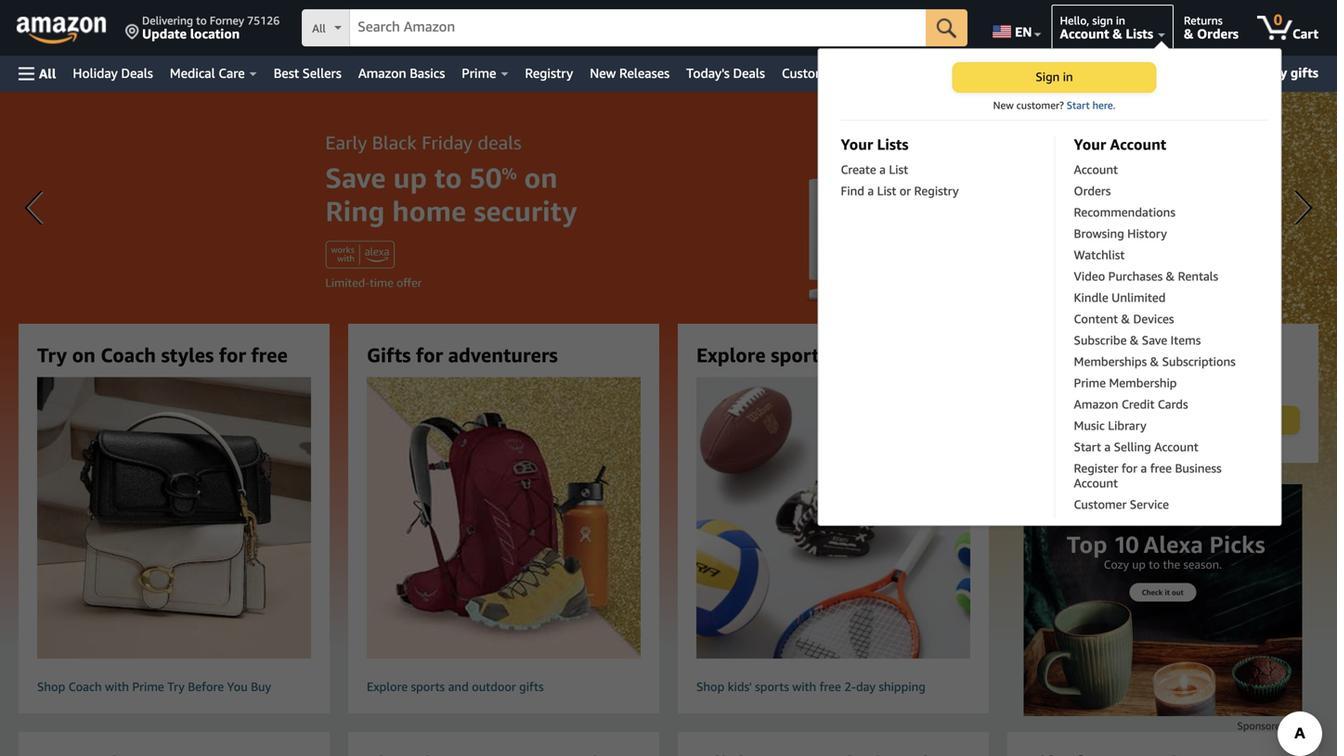 Task type: vqa. For each thing, say whether or not it's contained in the screenshot.
Get a jump on holiday gifts
yes



Task type: locate. For each thing, give the bounding box(es) containing it.
memberships
[[1074, 355, 1147, 369]]

sign up experience
[[1026, 344, 1067, 367]]

1 vertical spatial all
[[39, 66, 56, 81]]

0 vertical spatial customer
[[782, 65, 839, 81]]

all
[[312, 22, 326, 35], [39, 66, 56, 81]]

your inside your lists create a list find a list or registry
[[841, 136, 873, 153]]

prime down memberships
[[1074, 376, 1106, 390]]

for left the the
[[1095, 344, 1122, 367]]

en link
[[982, 5, 1050, 51]]

a down the "selling"
[[1141, 462, 1147, 476]]

0 vertical spatial gifts
[[1291, 65, 1319, 80]]

start
[[1067, 99, 1090, 111], [1074, 440, 1101, 455]]

1 vertical spatial on
[[72, 344, 96, 367]]

items
[[1171, 333, 1201, 348]]

holiday
[[73, 65, 118, 81]]

all inside 'button'
[[39, 66, 56, 81]]

orders up jump
[[1197, 26, 1239, 41]]

a right get
[[1177, 65, 1184, 80]]

0 horizontal spatial registry
[[525, 65, 573, 81]]

all inside search field
[[312, 22, 326, 35]]

in up new customer? start here.
[[1063, 70, 1073, 84]]

shop kids' sports with free 2-day shipping
[[696, 680, 926, 695]]

your inside your account account orders recommendations browsing history watchlist video purchases & rentals kindle unlimited content & devices subscribe & save items memberships & subscriptions prime membership amazon credit cards music library start a selling account register for a free business account customer service
[[1074, 136, 1106, 153]]

0 horizontal spatial your
[[841, 136, 873, 153]]

1 horizontal spatial customer
[[1074, 498, 1127, 512]]

0 horizontal spatial try
[[37, 344, 67, 367]]

prime right basics
[[462, 65, 496, 81]]

in right sign
[[1116, 14, 1125, 27]]

deals right today's
[[733, 65, 765, 81]]

for down the "selling"
[[1122, 462, 1138, 476]]

a right create
[[880, 163, 886, 177]]

prime left before
[[132, 680, 164, 695]]

0 horizontal spatial orders
[[1074, 184, 1111, 198]]

1 horizontal spatial your
[[1074, 136, 1106, 153]]

subscribe & save items link
[[1074, 333, 1249, 355]]

0 horizontal spatial new
[[590, 65, 616, 81]]

free down the "selling"
[[1150, 462, 1172, 476]]

recommendations
[[1074, 205, 1176, 220]]

your for account
[[1074, 136, 1106, 153]]

lists right sign
[[1126, 26, 1153, 41]]

0 horizontal spatial amazon
[[358, 65, 406, 81]]

best sellers
[[274, 65, 342, 81]]

memberships & subscriptions link
[[1074, 355, 1249, 376]]

prime
[[462, 65, 496, 81], [1074, 376, 1106, 390], [132, 680, 164, 695]]

start left here.
[[1067, 99, 1090, 111]]

with left 2-
[[792, 680, 816, 695]]

main content containing try on coach styles for free
[[0, 92, 1337, 757]]

0 vertical spatial sign
[[1036, 70, 1060, 84]]

1 horizontal spatial orders
[[1197, 26, 1239, 41]]

get
[[1152, 65, 1174, 80]]

1 with from the left
[[105, 680, 129, 695]]

0 horizontal spatial all
[[39, 66, 56, 81]]

0 vertical spatial all
[[312, 22, 326, 35]]

0 vertical spatial service
[[842, 65, 884, 81]]

sign inside sign in securely link
[[1121, 413, 1145, 428]]

account up books
[[1060, 26, 1109, 41]]

service
[[842, 65, 884, 81], [1130, 498, 1169, 512]]

main content
[[0, 92, 1337, 757]]

orders up recommendations
[[1074, 184, 1111, 198]]

1 vertical spatial registry
[[914, 184, 959, 198]]

0 vertical spatial orders
[[1197, 26, 1239, 41]]

sign down credit
[[1121, 413, 1145, 428]]

account down register
[[1074, 476, 1118, 491]]

1 horizontal spatial free
[[820, 680, 841, 695]]

new left releases
[[590, 65, 616, 81]]

1 your from the left
[[841, 136, 873, 153]]

1 horizontal spatial with
[[792, 680, 816, 695]]

1 horizontal spatial new
[[993, 99, 1014, 111]]

your for lists
[[841, 136, 873, 153]]

1 horizontal spatial amazon
[[1074, 397, 1119, 412]]

2 vertical spatial prime
[[132, 680, 164, 695]]

1 vertical spatial free
[[1150, 462, 1172, 476]]

deals for today's deals
[[733, 65, 765, 81]]

location
[[190, 26, 240, 41]]

today's deals
[[686, 65, 765, 81]]

1 vertical spatial lists
[[877, 136, 909, 153]]

0 vertical spatial try
[[37, 344, 67, 367]]

list up or
[[889, 163, 908, 177]]

for inside your account account orders recommendations browsing history watchlist video purchases & rentals kindle unlimited content & devices subscribe & save items memberships & subscriptions prime membership amazon credit cards music library start a selling account register for a free business account customer service
[[1122, 462, 1138, 476]]

best
[[274, 65, 299, 81]]

all up sellers
[[312, 22, 326, 35]]

for inside sign in for the best experience
[[1095, 344, 1122, 367]]

prime link
[[453, 60, 517, 86]]

Search Amazon text field
[[350, 10, 926, 46]]

your
[[841, 136, 873, 153], [1074, 136, 1106, 153]]

deals right holiday
[[121, 65, 153, 81]]

lists up or
[[877, 136, 909, 153]]

books link
[[1036, 60, 1088, 86]]

orders inside your account account orders recommendations browsing history watchlist video purchases & rentals kindle unlimited content & devices subscribe & save items memberships & subscriptions prime membership amazon credit cards music library start a selling account register for a free business account customer service
[[1074, 184, 1111, 198]]

1 vertical spatial gifts
[[833, 344, 875, 367]]

1 vertical spatial new
[[993, 99, 1014, 111]]

1 horizontal spatial on
[[1223, 65, 1238, 80]]

your down start here. link
[[1074, 136, 1106, 153]]

returns & orders
[[1184, 14, 1239, 41]]

gifts right outdoor
[[519, 680, 544, 695]]

today's
[[686, 65, 730, 81]]

on inside navigation
[[1223, 65, 1238, 80]]

1 horizontal spatial registry
[[914, 184, 959, 198]]

medical care
[[170, 65, 245, 81]]

explore sports gifts for kids image
[[658, 377, 1009, 659]]

new for new releases
[[590, 65, 616, 81]]

whole
[[951, 65, 989, 81]]

orders
[[1197, 26, 1239, 41], [1074, 184, 1111, 198]]

explore sports gifts for kids
[[696, 344, 950, 367]]

kindle
[[1074, 291, 1109, 305]]

browsing history link
[[1074, 227, 1249, 248]]

& up jump
[[1184, 26, 1194, 41]]

library
[[1108, 419, 1147, 433]]

2 horizontal spatial free
[[1150, 462, 1172, 476]]

2 horizontal spatial prime
[[1074, 376, 1106, 390]]

amazon image
[[17, 17, 107, 45]]

music library link
[[1074, 419, 1249, 440]]

in up experience
[[1072, 344, 1090, 367]]

explore inside explore sports and outdoor gifts link
[[367, 680, 408, 695]]

1 horizontal spatial deals
[[733, 65, 765, 81]]

& inside returns & orders
[[1184, 26, 1194, 41]]

1 vertical spatial coach
[[68, 680, 102, 695]]

video purchases & rentals link
[[1074, 269, 1249, 291]]

styles
[[161, 344, 214, 367]]

sign inside sign in for the best experience
[[1026, 344, 1067, 367]]

customer service
[[782, 65, 884, 81]]

customer right today's deals
[[782, 65, 839, 81]]

orders link
[[1074, 184, 1249, 205]]

on
[[1223, 65, 1238, 80], [72, 344, 96, 367]]

account link
[[1074, 163, 1249, 184]]

the
[[1127, 344, 1157, 367]]

deals
[[121, 65, 153, 81], [733, 65, 765, 81]]

0 horizontal spatial customer service link
[[773, 60, 893, 86]]

free left 2-
[[820, 680, 841, 695]]

1 vertical spatial prime
[[1074, 376, 1106, 390]]

cart
[[1293, 26, 1319, 41]]

1 horizontal spatial service
[[1130, 498, 1169, 512]]

delivering to forney 75126 update location
[[142, 14, 280, 41]]

gifts
[[1291, 65, 1319, 80], [833, 344, 875, 367], [519, 680, 544, 695]]

0 vertical spatial amazon
[[358, 65, 406, 81]]

free
[[251, 344, 288, 367], [1150, 462, 1172, 476], [820, 680, 841, 695]]

create a list link
[[841, 163, 1036, 184]]

0 vertical spatial on
[[1223, 65, 1238, 80]]

sports
[[771, 344, 828, 367], [411, 680, 445, 695], [755, 680, 789, 695]]

0 vertical spatial new
[[590, 65, 616, 81]]

for
[[219, 344, 246, 367], [416, 344, 443, 367], [880, 344, 907, 367], [1095, 344, 1122, 367], [1122, 462, 1138, 476]]

0 vertical spatial prime
[[462, 65, 496, 81]]

1 vertical spatial start
[[1074, 440, 1101, 455]]

gifts down cart
[[1291, 65, 1319, 80]]

1 vertical spatial orders
[[1074, 184, 1111, 198]]

customer down register
[[1074, 498, 1127, 512]]

1 horizontal spatial lists
[[1126, 26, 1153, 41]]

create
[[841, 163, 876, 177]]

2 vertical spatial sign
[[1121, 413, 1145, 428]]

0 horizontal spatial customer
[[782, 65, 839, 81]]

1 vertical spatial try
[[167, 680, 185, 695]]

registry right prime link on the top left
[[525, 65, 573, 81]]

in inside sign in for the best experience
[[1072, 344, 1090, 367]]

hello, sign in
[[1060, 14, 1125, 27]]

sign up new customer? start here.
[[1036, 70, 1060, 84]]

sign in securely
[[1121, 413, 1206, 428]]

rentals
[[1178, 269, 1218, 284]]

register for a free business account link
[[1074, 462, 1249, 498]]

2 deals from the left
[[733, 65, 765, 81]]

best
[[1162, 344, 1201, 367]]

for left kids
[[880, 344, 907, 367]]

1 horizontal spatial prime
[[462, 65, 496, 81]]

1 vertical spatial explore
[[367, 680, 408, 695]]

2 shop from the left
[[696, 680, 725, 695]]

books
[[1044, 65, 1080, 81]]

releases
[[619, 65, 670, 81]]

with
[[105, 680, 129, 695], [792, 680, 816, 695]]

gifts for adventurers image
[[328, 377, 680, 659]]

2 vertical spatial gifts
[[519, 680, 544, 695]]

1 vertical spatial service
[[1130, 498, 1169, 512]]

free right 'styles'
[[251, 344, 288, 367]]

1 vertical spatial sign
[[1026, 344, 1067, 367]]

1 vertical spatial customer service link
[[1074, 498, 1249, 519]]

purchases
[[1108, 269, 1163, 284]]

watchlist link
[[1074, 248, 1249, 269]]

customer service link
[[773, 60, 893, 86], [1074, 498, 1249, 519]]

0 vertical spatial start
[[1067, 99, 1090, 111]]

1 horizontal spatial all
[[312, 22, 326, 35]]

0 vertical spatial free
[[251, 344, 288, 367]]

coach
[[101, 344, 156, 367], [68, 680, 102, 695]]

1 vertical spatial list
[[877, 184, 896, 198]]

you
[[227, 680, 248, 695]]

amazon left basics
[[358, 65, 406, 81]]

0 horizontal spatial deals
[[121, 65, 153, 81]]

start down music
[[1074, 440, 1101, 455]]

None submit
[[926, 9, 968, 46]]

sign
[[1092, 14, 1113, 27]]

registry right or
[[914, 184, 959, 198]]

a up register
[[1104, 440, 1111, 455]]

1 vertical spatial amazon
[[1074, 397, 1119, 412]]

2 your from the left
[[1074, 136, 1106, 153]]

amazon
[[358, 65, 406, 81], [1074, 397, 1119, 412]]

all down the amazon image
[[39, 66, 56, 81]]

gifts left kids
[[833, 344, 875, 367]]

content & devices link
[[1074, 312, 1249, 333]]

watchlist
[[1074, 248, 1125, 262]]

with left before
[[105, 680, 129, 695]]

0 horizontal spatial with
[[105, 680, 129, 695]]

free inside your account account orders recommendations browsing history watchlist video purchases & rentals kindle unlimited content & devices subscribe & save items memberships & subscriptions prime membership amazon credit cards music library start a selling account register for a free business account customer service
[[1150, 462, 1172, 476]]

1 vertical spatial customer
[[1074, 498, 1127, 512]]

try on coach styles for free image
[[0, 377, 350, 659]]

your up create
[[841, 136, 873, 153]]

sign for sign in for the best experience
[[1026, 344, 1067, 367]]

1 horizontal spatial gifts
[[833, 344, 875, 367]]

get a jump on holiday gifts link
[[1145, 61, 1326, 85]]

customer?
[[1017, 99, 1064, 111]]

for right gifts
[[416, 344, 443, 367]]

0 horizontal spatial prime
[[132, 680, 164, 695]]

0 horizontal spatial explore
[[367, 680, 408, 695]]

0 vertical spatial lists
[[1126, 26, 1153, 41]]

1 shop from the left
[[37, 680, 65, 695]]

navigation navigation
[[0, 0, 1337, 535]]

amazon up music
[[1074, 397, 1119, 412]]

0 vertical spatial explore
[[696, 344, 766, 367]]

sign in link
[[952, 62, 1157, 93]]

sign inside sign in link
[[1036, 70, 1060, 84]]

&
[[1113, 26, 1122, 41], [1184, 26, 1194, 41], [1166, 269, 1175, 284], [1121, 312, 1130, 326], [1130, 333, 1139, 348], [1150, 355, 1159, 369]]

all button
[[10, 56, 64, 92]]

leave feedback on sponsored ad element
[[1237, 721, 1302, 733]]

0 horizontal spatial service
[[842, 65, 884, 81]]

basics
[[410, 65, 445, 81]]

in down credit
[[1148, 413, 1158, 428]]

1 horizontal spatial explore
[[696, 344, 766, 367]]

new down foods on the top right of page
[[993, 99, 1014, 111]]

or
[[900, 184, 911, 198]]

0 horizontal spatial shop
[[37, 680, 65, 695]]

list left or
[[877, 184, 896, 198]]

& right hello, at top right
[[1113, 26, 1122, 41]]

1 deals from the left
[[121, 65, 153, 81]]

2 horizontal spatial gifts
[[1291, 65, 1319, 80]]

to
[[196, 14, 207, 27]]

0 horizontal spatial on
[[72, 344, 96, 367]]

1 horizontal spatial shop
[[696, 680, 725, 695]]

customer inside your account account orders recommendations browsing history watchlist video purchases & rentals kindle unlimited content & devices subscribe & save items memberships & subscriptions prime membership amazon credit cards music library start a selling account register for a free business account customer service
[[1074, 498, 1127, 512]]

0 horizontal spatial lists
[[877, 136, 909, 153]]



Task type: describe. For each thing, give the bounding box(es) containing it.
1 horizontal spatial try
[[167, 680, 185, 695]]

sports for gifts
[[771, 344, 828, 367]]

0 horizontal spatial gifts
[[519, 680, 544, 695]]

account & lists
[[1060, 26, 1153, 41]]

1 horizontal spatial customer service link
[[1074, 498, 1249, 519]]

service inside customer service link
[[842, 65, 884, 81]]

none submit inside all search field
[[926, 9, 968, 46]]

0 vertical spatial registry
[[525, 65, 573, 81]]

start here. link
[[1067, 99, 1116, 111]]

registry link
[[517, 60, 581, 86]]

& left save
[[1130, 333, 1139, 348]]

returns
[[1184, 14, 1223, 27]]

& down unlimited at the right top of page
[[1121, 312, 1130, 326]]

explore for explore sports and outdoor gifts
[[367, 680, 408, 695]]

gifts inside navigation navigation
[[1291, 65, 1319, 80]]

service inside your account account orders recommendations browsing history watchlist video purchases & rentals kindle unlimited content & devices subscribe & save items memberships & subscriptions prime membership amazon credit cards music library start a selling account register for a free business account customer service
[[1130, 498, 1169, 512]]

adventurers
[[448, 344, 558, 367]]

en
[[1015, 24, 1032, 39]]

before
[[188, 680, 224, 695]]

sign for sign in
[[1036, 70, 1060, 84]]

subscriptions
[[1162, 355, 1236, 369]]

here.
[[1093, 99, 1116, 111]]

best sellers link
[[265, 60, 350, 86]]

account down the securely
[[1154, 440, 1199, 455]]

registry inside your lists create a list find a list or registry
[[914, 184, 959, 198]]

0 vertical spatial customer service link
[[773, 60, 893, 86]]

securely
[[1162, 413, 1206, 428]]

kids'
[[728, 680, 752, 695]]

new releases link
[[581, 60, 678, 86]]

0 vertical spatial coach
[[101, 344, 156, 367]]

devices
[[1133, 312, 1174, 326]]

shop coach with prime try before you buy link
[[0, 377, 350, 700]]

content
[[1074, 312, 1118, 326]]

holiday deals
[[73, 65, 153, 81]]

shop for try
[[37, 680, 65, 695]]

& down save
[[1150, 355, 1159, 369]]

business
[[1175, 462, 1222, 476]]

sponsored link
[[1237, 718, 1302, 735]]

2-
[[844, 680, 856, 695]]

sellers
[[303, 65, 342, 81]]

get a jump on holiday gifts
[[1152, 65, 1319, 80]]

sign in for the best experience
[[1026, 344, 1201, 392]]

sports for and
[[411, 680, 445, 695]]

try on coach styles for free
[[37, 344, 288, 367]]

start inside your account account orders recommendations browsing history watchlist video purchases & rentals kindle unlimited content & devices subscribe & save items memberships & subscriptions prime membership amazon credit cards music library start a selling account register for a free business account customer service
[[1074, 440, 1101, 455]]

buy
[[251, 680, 271, 695]]

music
[[1074, 419, 1105, 433]]

find a list or registry link
[[841, 184, 1036, 205]]

sponsored
[[1237, 721, 1289, 733]]

sign in
[[1036, 70, 1073, 84]]

amazon inside your account account orders recommendations browsing history watchlist video purchases & rentals kindle unlimited content & devices subscribe & save items memberships & subscriptions prime membership amazon credit cards music library start a selling account register for a free business account customer service
[[1074, 397, 1119, 412]]

delivering
[[142, 14, 193, 27]]

75126
[[247, 14, 280, 27]]

browsing
[[1074, 227, 1124, 241]]

hello,
[[1060, 14, 1090, 27]]

find
[[841, 184, 865, 198]]

care
[[219, 65, 245, 81]]

medical care link
[[161, 60, 265, 86]]

2 with from the left
[[792, 680, 816, 695]]

forney
[[210, 14, 244, 27]]

sign in securely link
[[1027, 407, 1299, 434]]

jump
[[1188, 65, 1219, 80]]

new releases
[[590, 65, 670, 81]]

2 vertical spatial free
[[820, 680, 841, 695]]

on inside main content
[[72, 344, 96, 367]]

credit
[[1122, 397, 1155, 412]]

video
[[1074, 269, 1105, 284]]

kindle unlimited link
[[1074, 291, 1249, 312]]

account up account link
[[1110, 136, 1166, 153]]

for right 'styles'
[[219, 344, 246, 367]]

prime membership link
[[1074, 376, 1249, 397]]

and
[[448, 680, 469, 695]]

prime inside your account account orders recommendations browsing history watchlist video purchases & rentals kindle unlimited content & devices subscribe & save items memberships & subscriptions prime membership amazon credit cards music library start a selling account register for a free business account customer service
[[1074, 376, 1106, 390]]

membership
[[1109, 376, 1177, 390]]

All search field
[[302, 9, 968, 48]]

shop for explore
[[696, 680, 725, 695]]

start a selling account link
[[1074, 440, 1249, 462]]

0 horizontal spatial free
[[251, 344, 288, 367]]

explore for explore sports gifts for kids
[[696, 344, 766, 367]]

new for new customer? start here.
[[993, 99, 1014, 111]]

0
[[1274, 11, 1283, 28]]

new customer? start here.
[[993, 99, 1116, 111]]

orders inside returns & orders
[[1197, 26, 1239, 41]]

kids
[[912, 344, 950, 367]]

& up kindle unlimited link
[[1166, 269, 1175, 284]]

holiday deals link
[[64, 60, 161, 86]]

shipping
[[879, 680, 926, 695]]

sign for sign in securely
[[1121, 413, 1145, 428]]

coach inside shop coach with prime try before you buy link
[[68, 680, 102, 695]]

recommendations link
[[1074, 205, 1249, 227]]

shop kids' sports with free 2-day shipping link
[[658, 377, 1009, 700]]

day
[[856, 680, 876, 695]]

save
[[1142, 333, 1167, 348]]

account up recommendations
[[1074, 163, 1118, 177]]

today's deals link
[[678, 60, 773, 86]]

deals for holiday deals
[[121, 65, 153, 81]]

cards
[[1158, 397, 1188, 412]]

foods
[[992, 65, 1027, 81]]

a right find
[[868, 184, 874, 198]]

prime inside main content
[[132, 680, 164, 695]]

gifts
[[367, 344, 411, 367]]

explore sports and outdoor gifts
[[367, 680, 544, 695]]

outdoor
[[472, 680, 516, 695]]

in for sign in for the best experience
[[1072, 344, 1090, 367]]

experience
[[1026, 369, 1125, 392]]

explore sports and outdoor gifts link
[[328, 377, 680, 700]]

subscribe
[[1074, 333, 1127, 348]]

lists inside your lists create a list find a list or registry
[[877, 136, 909, 153]]

unlimited
[[1112, 291, 1166, 305]]

history
[[1127, 227, 1167, 241]]

in for sign in
[[1063, 70, 1073, 84]]

0 vertical spatial list
[[889, 163, 908, 177]]

update
[[142, 26, 187, 41]]

whole foods
[[951, 65, 1027, 81]]

in for sign in securely
[[1148, 413, 1158, 428]]



